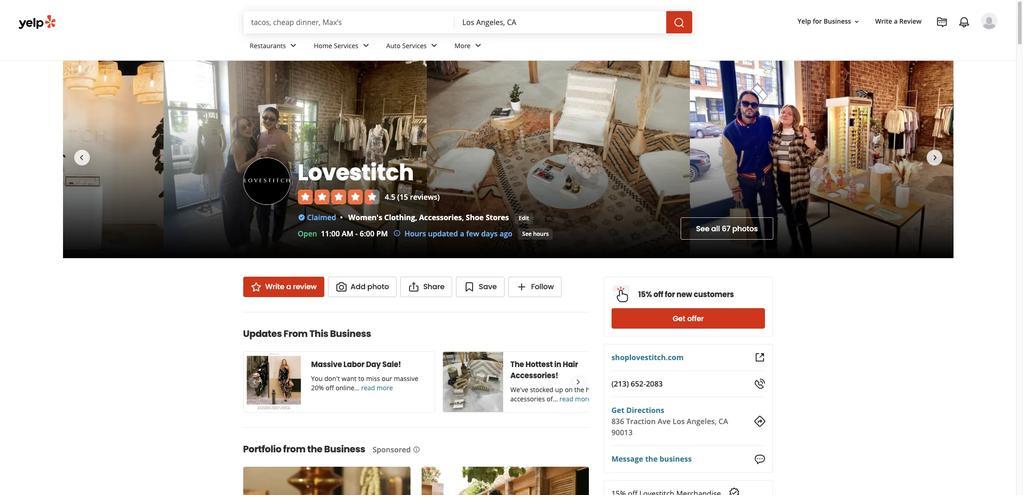 Task type: describe. For each thing, give the bounding box(es) containing it.
ago
[[500, 229, 513, 239]]

miss
[[366, 374, 380, 383]]

yelp
[[798, 17, 812, 26]]

of…
[[547, 395, 558, 403]]

1 , from the left
[[416, 212, 418, 222]]

none field near
[[463, 17, 659, 27]]

reviews)
[[410, 192, 440, 202]]

off inside you don't want to miss our massive 20% off online…
[[326, 384, 334, 392]]

836
[[612, 416, 625, 427]]

accessories
[[419, 212, 462, 222]]

(213)
[[612, 379, 630, 389]]

auto services link
[[379, 33, 448, 60]]

los
[[673, 416, 686, 427]]

you don't want to miss our massive 20% off online…
[[311, 374, 419, 392]]

don't
[[325, 374, 340, 383]]

read more for hair
[[560, 395, 592, 403]]

15%
[[639, 289, 653, 300]]

read for day
[[361, 384, 375, 392]]

home services
[[314, 41, 359, 50]]

see all 67 photos
[[697, 223, 758, 234]]

labor
[[344, 359, 365, 370]]

user actions element
[[791, 12, 1011, 69]]

hottest
[[586, 385, 608, 394]]

stocked
[[530, 385, 554, 394]]

16 claim filled v2 image
[[298, 214, 305, 221]]

offer
[[688, 313, 705, 324]]

16 info v2 image
[[394, 230, 401, 237]]

restaurants link
[[243, 33, 307, 60]]

shoplovestitch.com link
[[612, 352, 684, 363]]

sale!
[[383, 359, 401, 370]]

24 chevron down v2 image for more
[[473, 40, 484, 51]]

accessories!
[[511, 371, 559, 381]]

for inside "yelp for business" button
[[813, 17, 823, 26]]

photo of lovestitch - los angeles, ca, us. enjoying our thursday happy hour! image
[[691, 61, 954, 258]]

(213) 652-2083
[[612, 379, 664, 389]]

-
[[356, 229, 358, 239]]

more link
[[448, 33, 491, 60]]

home
[[314, 41, 332, 50]]

lovestitch
[[298, 157, 414, 188]]

new
[[677, 289, 693, 300]]

hours updated a few days ago
[[405, 229, 513, 239]]

notifications image
[[959, 17, 971, 28]]

24 phone v2 image
[[755, 378, 766, 390]]

home services link
[[307, 33, 379, 60]]

Near text field
[[463, 17, 659, 27]]

save button
[[456, 277, 505, 297]]

20%
[[311, 384, 324, 392]]

photo of lovestitch - los angeles, ca, us. friday happy hour fun! image
[[164, 61, 427, 258]]

24 chevron down v2 image for restaurants
[[288, 40, 299, 51]]

24 camera v2 image
[[336, 281, 347, 293]]

women's
[[349, 212, 383, 222]]

add photo
[[351, 281, 389, 292]]

24 message v2 image
[[755, 454, 766, 465]]

more for the hottest in hair accessories!
[[576, 395, 592, 403]]

shoe stores link
[[466, 212, 509, 222]]

up
[[556, 385, 564, 394]]

write a review
[[265, 281, 317, 292]]

previous image for next image
[[76, 152, 87, 163]]

write for write a review
[[876, 17, 893, 26]]

ave
[[658, 416, 672, 427]]

24 check in v2 image
[[729, 487, 740, 495]]

we've
[[511, 385, 529, 394]]

follow button
[[509, 277, 562, 297]]

90013
[[612, 428, 633, 438]]

shoplovestitch.com
[[612, 352, 684, 363]]

see for see all 67 photos
[[697, 223, 710, 234]]

24 add v2 image
[[517, 281, 528, 293]]

women's clothing link
[[349, 212, 416, 222]]

to
[[359, 374, 365, 383]]

more
[[455, 41, 471, 50]]

4.5 (15 reviews)
[[385, 192, 440, 202]]

the inside we've stocked up on the hottest hair accessories of…
[[575, 385, 585, 394]]

4.5 star rating image
[[298, 189, 380, 204]]

a inside info alert
[[460, 229, 465, 239]]

portfolio from the business
[[243, 443, 366, 456]]

get offer link
[[612, 308, 766, 329]]

0 horizontal spatial the
[[307, 443, 323, 456]]

massive
[[394, 374, 419, 383]]

none field find
[[251, 17, 448, 27]]

24 directions v2 image
[[755, 416, 766, 427]]

services for auto services
[[403, 41, 427, 50]]

4.5
[[385, 192, 396, 202]]

photos
[[733, 223, 758, 234]]

1 horizontal spatial off
[[654, 289, 664, 300]]

updates from this business
[[243, 327, 371, 340]]

edit
[[519, 214, 529, 222]]

business for portfolio from the business
[[324, 443, 366, 456]]

24 external link v2 image
[[755, 352, 766, 363]]

16 chevron down v2 image
[[854, 18, 861, 25]]

photo of lovestitch - los angeles, ca, us. lovestitch in-store! image
[[0, 61, 164, 258]]

accessories
[[511, 395, 545, 403]]

11:00
[[321, 229, 340, 239]]

message the business
[[612, 454, 693, 464]]

write a review link
[[872, 13, 926, 30]]

updates
[[243, 327, 282, 340]]

review
[[293, 281, 317, 292]]

auto services
[[387, 41, 427, 50]]



Task type: vqa. For each thing, say whether or not it's contained in the screenshot.
Message the business
yes



Task type: locate. For each thing, give the bounding box(es) containing it.
hours
[[405, 229, 426, 239]]

share
[[424, 281, 445, 292]]

0 vertical spatial read
[[361, 384, 375, 392]]

0 horizontal spatial write
[[265, 281, 285, 292]]

ca
[[719, 416, 729, 427]]

day
[[366, 359, 381, 370]]

sponsored
[[373, 445, 411, 455]]

1 horizontal spatial previous image
[[249, 377, 259, 388]]

0 vertical spatial business
[[824, 17, 852, 26]]

days
[[482, 229, 498, 239]]

the
[[511, 359, 524, 370]]

read
[[361, 384, 375, 392], [560, 395, 574, 403]]

read more down the miss
[[361, 384, 393, 392]]

0 horizontal spatial read more
[[361, 384, 393, 392]]

6:00
[[360, 229, 375, 239]]

1 vertical spatial a
[[460, 229, 465, 239]]

open 11:00 am - 6:00 pm
[[298, 229, 388, 239]]

yelp for business
[[798, 17, 852, 26]]

24 share v2 image
[[409, 281, 420, 293]]

2083
[[647, 379, 664, 389]]

see all 67 photos link
[[681, 217, 774, 240]]

services left 24 chevron down v2 icon
[[403, 41, 427, 50]]

1 horizontal spatial none field
[[463, 17, 659, 27]]

1 vertical spatial off
[[326, 384, 334, 392]]

message the business button
[[612, 454, 693, 465]]

next image
[[573, 377, 583, 388]]

write inside the user actions element
[[876, 17, 893, 26]]

24 save outline v2 image
[[464, 281, 475, 293]]

see left all
[[697, 223, 710, 234]]

24 star v2 image
[[251, 281, 262, 293]]

15% off for new customers
[[639, 289, 735, 300]]

3 24 chevron down v2 image from the left
[[473, 40, 484, 51]]

a inside write a review link
[[895, 17, 898, 26]]

1 horizontal spatial get
[[673, 313, 686, 324]]

1 horizontal spatial more
[[576, 395, 592, 403]]

2 vertical spatial business
[[324, 443, 366, 456]]

0 horizontal spatial a
[[286, 281, 291, 292]]

1 horizontal spatial ,
[[462, 212, 464, 222]]

the right message
[[646, 454, 658, 464]]

24 chevron down v2 image for home services
[[361, 40, 372, 51]]

massive labor day sale! image
[[244, 352, 304, 412]]

1 none field from the left
[[251, 17, 448, 27]]

more for massive labor day sale!
[[377, 384, 393, 392]]

accessories link
[[419, 212, 462, 222]]

claimed
[[307, 212, 336, 222]]

1 horizontal spatial services
[[403, 41, 427, 50]]

hottest
[[526, 359, 553, 370]]

see left hours
[[523, 230, 532, 238]]

the right from
[[307, 443, 323, 456]]

24 chevron down v2 image right more
[[473, 40, 484, 51]]

this
[[310, 327, 329, 340]]

24 chevron down v2 image
[[288, 40, 299, 51], [361, 40, 372, 51], [473, 40, 484, 51]]

1 vertical spatial get
[[612, 405, 625, 416]]

2 none field from the left
[[463, 17, 659, 27]]

1 horizontal spatial write
[[876, 17, 893, 26]]

0 vertical spatial previous image
[[76, 152, 87, 163]]

write for write a review
[[265, 281, 285, 292]]

0 vertical spatial read more
[[361, 384, 393, 392]]

traction
[[627, 416, 656, 427]]

None search field
[[244, 11, 695, 33]]

follow
[[532, 281, 554, 292]]

portfolio
[[243, 443, 282, 456]]

24 chevron down v2 image inside home services 'link'
[[361, 40, 372, 51]]

24 chevron down v2 image
[[429, 40, 440, 51]]

1 horizontal spatial for
[[813, 17, 823, 26]]

1 horizontal spatial read
[[560, 395, 574, 403]]

, left shoe
[[462, 212, 464, 222]]

get left the offer
[[673, 313, 686, 324]]

business
[[660, 454, 693, 464]]

updated
[[428, 229, 458, 239]]

0 horizontal spatial 24 chevron down v2 image
[[288, 40, 299, 51]]

maria w. image
[[982, 13, 998, 29]]

business inside button
[[824, 17, 852, 26]]

off right 15%
[[654, 289, 664, 300]]

24 chevron down v2 image left the auto
[[361, 40, 372, 51]]

you
[[311, 374, 323, 383]]

1 horizontal spatial a
[[460, 229, 465, 239]]

few
[[467, 229, 480, 239]]

from
[[284, 327, 308, 340]]

2 horizontal spatial a
[[895, 17, 898, 26]]

want
[[342, 374, 357, 383]]

previous image
[[76, 152, 87, 163], [249, 377, 259, 388]]

a for review
[[895, 17, 898, 26]]

the inside button
[[646, 454, 658, 464]]

0 horizontal spatial off
[[326, 384, 334, 392]]

angeles,
[[688, 416, 718, 427]]

(15 reviews) link
[[398, 192, 440, 202]]

read for in
[[560, 395, 574, 403]]

customers
[[695, 289, 735, 300]]

0 vertical spatial more
[[377, 384, 393, 392]]

0 vertical spatial get
[[673, 313, 686, 324]]

business for updates from this business
[[330, 327, 371, 340]]

hair
[[563, 359, 579, 370]]

for left new
[[666, 289, 676, 300]]

business categories element
[[243, 33, 998, 60]]

for right yelp
[[813, 17, 823, 26]]

, up hours
[[416, 212, 418, 222]]

1 horizontal spatial see
[[697, 223, 710, 234]]

2 photo of lovestitch - los angeles, ca, us. image from the left
[[954, 61, 1024, 258]]

services inside 'link'
[[334, 41, 359, 50]]

projects image
[[937, 17, 948, 28]]

hair
[[610, 385, 622, 394]]

0 vertical spatial for
[[813, 17, 823, 26]]

read down on
[[560, 395, 574, 403]]

photo of lovestitch - los angeles, ca, us. image
[[427, 61, 691, 258], [954, 61, 1024, 258]]

message
[[612, 454, 644, 464]]

more
[[377, 384, 393, 392], [576, 395, 592, 403]]

write a review
[[876, 17, 922, 26]]

restaurants
[[250, 41, 286, 50]]

0 horizontal spatial get
[[612, 405, 625, 416]]

write a review link
[[243, 277, 324, 297]]

0 horizontal spatial previous image
[[76, 152, 87, 163]]

see
[[697, 223, 710, 234], [523, 230, 532, 238]]

get directions 836 traction ave los angeles, ca 90013
[[612, 405, 729, 438]]

0 horizontal spatial more
[[377, 384, 393, 392]]

2 horizontal spatial the
[[646, 454, 658, 464]]

1 horizontal spatial read more
[[560, 395, 592, 403]]

read more down on
[[560, 395, 592, 403]]

get
[[673, 313, 686, 324], [612, 405, 625, 416]]

am
[[342, 229, 354, 239]]

a left review
[[895, 17, 898, 26]]

write right 24 star v2 image
[[265, 281, 285, 292]]

a inside write a review link
[[286, 281, 291, 292]]

2 services from the left
[[403, 41, 427, 50]]

0 horizontal spatial ,
[[416, 212, 418, 222]]

1 services from the left
[[334, 41, 359, 50]]

business
[[824, 17, 852, 26], [330, 327, 371, 340], [324, 443, 366, 456]]

67
[[722, 223, 731, 234]]

0 vertical spatial write
[[876, 17, 893, 26]]

get for get directions 836 traction ave los angeles, ca 90013
[[612, 405, 625, 416]]

1 vertical spatial write
[[265, 281, 285, 292]]

get inside get directions 836 traction ave los angeles, ca 90013
[[612, 405, 625, 416]]

24 chevron down v2 image right restaurants
[[288, 40, 299, 51]]

previous image for next icon
[[249, 377, 259, 388]]

more down the hottest
[[576, 395, 592, 403]]

Find text field
[[251, 17, 448, 27]]

(15
[[398, 192, 408, 202]]

1 photo of lovestitch - los angeles, ca, us. image from the left
[[427, 61, 691, 258]]

a
[[895, 17, 898, 26], [460, 229, 465, 239], [286, 281, 291, 292]]

24 chevron down v2 image inside restaurants 'link'
[[288, 40, 299, 51]]

read down the miss
[[361, 384, 375, 392]]

write
[[876, 17, 893, 26], [265, 281, 285, 292]]

1 vertical spatial previous image
[[249, 377, 259, 388]]

on
[[565, 385, 573, 394]]

off down 'don't'
[[326, 384, 334, 392]]

0 horizontal spatial read
[[361, 384, 375, 392]]

1 24 chevron down v2 image from the left
[[288, 40, 299, 51]]

1 horizontal spatial the
[[575, 385, 585, 394]]

0 horizontal spatial for
[[666, 289, 676, 300]]

updates from this business element
[[228, 312, 635, 413]]

None field
[[251, 17, 448, 27], [463, 17, 659, 27]]

get for get offer
[[673, 313, 686, 324]]

auto
[[387, 41, 401, 50]]

services right home
[[334, 41, 359, 50]]

portfolio from the business element
[[228, 428, 595, 495]]

a for review
[[286, 281, 291, 292]]

the right on
[[575, 385, 585, 394]]

24 chevron down v2 image inside more link
[[473, 40, 484, 51]]

read more
[[361, 384, 393, 392], [560, 395, 592, 403]]

pm
[[377, 229, 388, 239]]

open
[[298, 229, 317, 239]]

photo
[[368, 281, 389, 292]]

stores
[[486, 212, 509, 222]]

edit button
[[515, 213, 534, 224]]

get up 836
[[612, 405, 625, 416]]

review
[[900, 17, 922, 26]]

1 horizontal spatial photo of lovestitch - los angeles, ca, us. image
[[954, 61, 1024, 258]]

from
[[283, 443, 306, 456]]

1 vertical spatial read more
[[560, 395, 592, 403]]

1 vertical spatial more
[[576, 395, 592, 403]]

yelp for business button
[[795, 13, 865, 30]]

1 vertical spatial read
[[560, 395, 574, 403]]

1 vertical spatial for
[[666, 289, 676, 300]]

1 horizontal spatial 24 chevron down v2 image
[[361, 40, 372, 51]]

services
[[334, 41, 359, 50], [403, 41, 427, 50]]

0 horizontal spatial services
[[334, 41, 359, 50]]

info alert
[[394, 228, 513, 239]]

the
[[575, 385, 585, 394], [307, 443, 323, 456], [646, 454, 658, 464]]

share button
[[401, 277, 453, 297]]

1 vertical spatial business
[[330, 327, 371, 340]]

next image
[[930, 152, 941, 163]]

see hours link
[[519, 229, 553, 240]]

2 vertical spatial a
[[286, 281, 291, 292]]

directions
[[627, 405, 665, 416]]

16 info v2 image
[[413, 446, 420, 454]]

see hours
[[523, 230, 549, 238]]

2 24 chevron down v2 image from the left
[[361, 40, 372, 51]]

2 , from the left
[[462, 212, 464, 222]]

the hottest in hair accessories! image
[[443, 352, 503, 412]]

2 horizontal spatial 24 chevron down v2 image
[[473, 40, 484, 51]]

0 horizontal spatial none field
[[251, 17, 448, 27]]

a left review at the left of the page
[[286, 281, 291, 292]]

search image
[[674, 17, 685, 28]]

see for see hours
[[523, 230, 532, 238]]

a left 'few'
[[460, 229, 465, 239]]

more down our
[[377, 384, 393, 392]]

we've stocked up on the hottest hair accessories of…
[[511, 385, 622, 403]]

0 horizontal spatial see
[[523, 230, 532, 238]]

online…
[[336, 384, 360, 392]]

read more for sale!
[[361, 384, 393, 392]]

0 vertical spatial a
[[895, 17, 898, 26]]

clothing
[[385, 212, 416, 222]]

0 horizontal spatial photo of lovestitch - los angeles, ca, us. image
[[427, 61, 691, 258]]

0 vertical spatial off
[[654, 289, 664, 300]]

for
[[813, 17, 823, 26], [666, 289, 676, 300]]

write left review
[[876, 17, 893, 26]]

services for home services
[[334, 41, 359, 50]]



